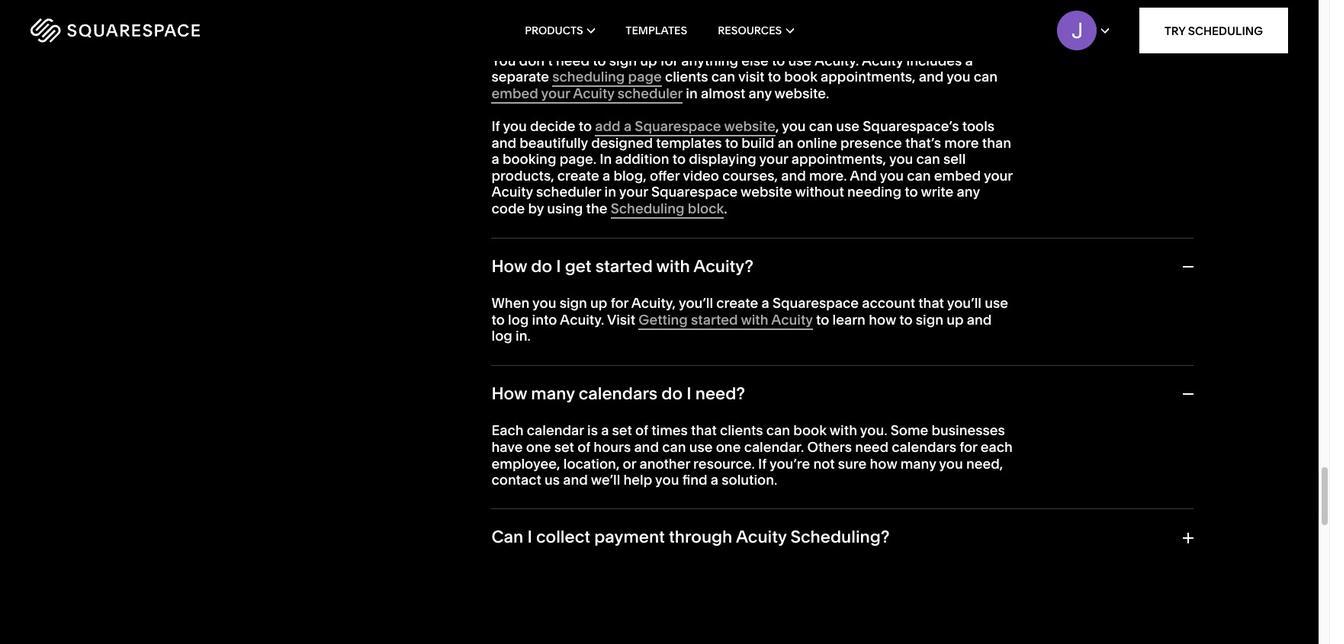 Task type: vqa. For each thing, say whether or not it's contained in the screenshot.
the leftmost up
yes



Task type: describe. For each thing, give the bounding box(es) containing it.
blog,
[[614, 167, 647, 184]]

can up tools
[[974, 68, 998, 86]]

to left learn
[[816, 311, 829, 328]]

visit
[[607, 311, 636, 328]]

that inside "each calendar is a set of times that clients can book with you. some businesses have one set of hours and can use one calendar. others need calendars for each employee, location, or another resource. if you're not sure how many you need, contact us and we'll help you find a solution."
[[691, 422, 717, 440]]

clients inside "each calendar is a set of times that clients can book with you. some businesses have one set of hours and can use one calendar. others need calendars for each employee, location, or another resource. if you're not sure how many you need, contact us and we'll help you find a solution."
[[720, 422, 763, 440]]

businesses
[[932, 422, 1005, 440]]

embed inside the , you can use squarespace's tools and beautifully designed templates to build an online presence that's more than a booking page. in addition to displaying your appointments, you can sell products, create a blog, offer video courses, and more. and you can embed your acuity scheduler in your squarespace website without needing to write any code by using the
[[934, 167, 981, 184]]

0 horizontal spatial scheduling
[[611, 200, 685, 217]]

squarespace logo link
[[31, 18, 282, 43]]

in
[[600, 150, 612, 168]]

how inside to learn how to sign up and log in.
[[869, 311, 896, 328]]

can i collect payment through acuity scheduling?
[[492, 527, 890, 548]]

1 horizontal spatial acuity?
[[814, 13, 874, 34]]

clients inside scheduling page clients can visit to book appointments, and you can embed your acuity scheduler in almost any website.
[[665, 68, 708, 86]]

embed inside scheduling page clients can visit to book appointments, and you can embed your acuity scheduler in almost any website.
[[492, 85, 538, 102]]

or
[[623, 455, 636, 473]]

you inside when you sign up for acuity, you'll create a squarespace account that you'll use to log into acuity. visit
[[532, 294, 556, 312]]

account
[[862, 294, 915, 312]]

try
[[1165, 23, 1186, 38]]

learn
[[833, 311, 866, 328]]

us
[[545, 472, 560, 489]]

more
[[945, 134, 979, 151]]

for inside when you sign up for acuity, you'll create a squarespace account that you'll use to log into acuity. visit
[[611, 294, 629, 312]]

can down the "website."
[[809, 117, 833, 135]]

embed your acuity scheduler link
[[492, 85, 683, 104]]

up inside when you sign up for acuity, you'll create a squarespace account that you'll use to log into acuity. visit
[[590, 294, 608, 312]]

, you can use squarespace's tools and beautifully designed templates to build an online presence that's more than a booking page. in addition to displaying your appointments, you can sell products, create a blog, offer video courses, and more. and you can embed your acuity scheduler in your squarespace website without needing to write any code by using the
[[492, 117, 1013, 217]]

you right ,
[[782, 117, 806, 135]]

if you decide to add a squarespace website
[[492, 117, 776, 135]]

templates
[[656, 134, 722, 151]]

booking
[[503, 150, 556, 168]]

online
[[797, 134, 837, 151]]

separate
[[492, 68, 549, 86]]

to left add
[[579, 117, 592, 135]]

1 horizontal spatial set
[[612, 422, 632, 440]]

0 vertical spatial website
[[694, 13, 757, 34]]

hours
[[594, 439, 631, 456]]

squarespace's
[[863, 117, 959, 135]]

try scheduling link
[[1140, 8, 1288, 53]]

each
[[981, 439, 1013, 456]]

than
[[982, 134, 1012, 151]]

sign for anything
[[609, 52, 637, 69]]

templates link
[[626, 0, 687, 61]]

squarespace logo image
[[31, 18, 200, 43]]

0 vertical spatial many
[[531, 384, 575, 404]]

acuity inside scheduling page clients can visit to book appointments, and you can embed your acuity scheduler in almost any website.
[[573, 85, 615, 102]]

add a squarespace website link
[[595, 117, 776, 137]]

.
[[724, 200, 727, 217]]

any inside the , you can use squarespace's tools and beautifully designed templates to build an online presence that's more than a booking page. in addition to displaying your appointments, you can sell products, create a blog, offer video courses, and more. and you can embed your acuity scheduler in your squarespace website without needing to write any code by using the
[[957, 183, 980, 201]]

acuity. inside when you sign up for acuity, you'll create a squarespace account that you'll use to log into acuity. visit
[[560, 311, 604, 328]]

i left need?
[[687, 384, 692, 404]]

displaying
[[689, 150, 757, 168]]

can down that's
[[907, 167, 931, 184]]

your down than
[[984, 167, 1013, 184]]

your inside scheduling page clients can visit to book appointments, and you can embed your acuity scheduler in almost any website.
[[541, 85, 570, 102]]

find
[[682, 472, 708, 489]]

the
[[586, 200, 608, 217]]

acuity inside the you don't need to sign up for anything else to use acuity. acuity includes a separate
[[862, 52, 903, 69]]

log inside when you sign up for acuity, you'll create a squarespace account that you'll use to log into acuity. visit
[[508, 311, 529, 328]]

decide
[[530, 117, 576, 135]]

log inside to learn how to sign up and log in.
[[492, 327, 512, 345]]

scheduling?
[[791, 527, 890, 548]]

to inside when you sign up for acuity, you'll create a squarespace account that you'll use to log into acuity. visit
[[492, 311, 505, 328]]

resources
[[718, 24, 782, 37]]

to left write
[[905, 183, 918, 201]]

with inside "each calendar is a set of times that clients can book with you. some businesses have one set of hours and can use one calendar. others need calendars for each employee, location, or another resource. if you're not sure how many you need, contact us and we'll help you find a solution."
[[830, 422, 857, 440]]

you left the need,
[[939, 455, 963, 473]]

acuity,
[[631, 294, 676, 312]]

don't
[[519, 52, 553, 69]]

templates
[[626, 24, 687, 37]]

scheduling
[[553, 68, 625, 86]]

help
[[624, 472, 652, 489]]

website inside the , you can use squarespace's tools and beautifully designed templates to build an online presence that's more than a booking page. in addition to displaying your appointments, you can sell products, create a blog, offer video courses, and more. and you can embed your acuity scheduler in your squarespace website without needing to write any code by using the
[[741, 183, 792, 201]]

if inside "each calendar is a set of times that clients can book with you. some businesses have one set of hours and can use one calendar. others need calendars for each employee, location, or another resource. if you're not sure how many you need, contact us and we'll help you find a solution."
[[758, 455, 767, 473]]

squarespace inside the , you can use squarespace's tools and beautifully designed templates to build an online presence that's more than a booking page. in addition to displaying your appointments, you can sell products, create a blog, offer video courses, and more. and you can embed your acuity scheduler in your squarespace website without needing to write any code by using the
[[651, 183, 738, 201]]

scheduler inside scheduling page clients can visit to book appointments, and you can embed your acuity scheduler in almost any website.
[[618, 85, 683, 102]]

do i need a squarespace website to use acuity?
[[492, 13, 874, 34]]

sign inside when you sign up for acuity, you'll create a squarespace account that you'll use to log into acuity. visit
[[560, 294, 587, 312]]

contact
[[492, 472, 541, 489]]

write
[[921, 183, 954, 201]]

location,
[[564, 455, 620, 473]]

you down squarespace's
[[889, 150, 913, 168]]

to up embed your acuity scheduler link
[[593, 52, 606, 69]]

calendar.
[[744, 439, 804, 456]]

need for i
[[527, 13, 568, 34]]

calendars inside "each calendar is a set of times that clients can book with you. some businesses have one set of hours and can use one calendar. others need calendars for each employee, location, or another resource. if you're not sure how many you need, contact us and we'll help you find a solution."
[[892, 439, 957, 456]]

0 vertical spatial calendars
[[579, 384, 658, 404]]

use inside when you sign up for acuity, you'll create a squarespace account that you'll use to log into acuity. visit
[[985, 294, 1008, 312]]

for inside "each calendar is a set of times that clients can book with you. some businesses have one set of hours and can use one calendar. others need calendars for each employee, location, or another resource. if you're not sure how many you need, contact us and we'll help you find a solution."
[[960, 439, 978, 456]]

by
[[528, 200, 544, 217]]

beautifully
[[520, 134, 588, 151]]

and inside to learn how to sign up and log in.
[[967, 311, 992, 328]]

you don't need to sign up for anything else to use acuity. acuity includes a separate
[[492, 52, 973, 86]]

0 horizontal spatial of
[[578, 439, 591, 456]]

getting
[[639, 311, 688, 328]]

website.
[[775, 85, 829, 102]]

your down ,
[[759, 150, 788, 168]]

for inside the you don't need to sign up for anything else to use acuity. acuity includes a separate
[[660, 52, 678, 69]]

up for log
[[947, 311, 964, 328]]

how for how do i get started with acuity?
[[492, 256, 527, 277]]

into
[[532, 311, 557, 328]]

need for don't
[[556, 52, 590, 69]]

how do i get started with acuity?
[[492, 256, 754, 277]]

getting started with acuity link
[[639, 311, 813, 330]]

try scheduling
[[1165, 23, 1263, 38]]

you up booking
[[503, 117, 527, 135]]

and inside scheduling page clients can visit to book appointments, and you can embed your acuity scheduler in almost any website.
[[919, 68, 944, 86]]

some
[[891, 422, 929, 440]]

getting started with acuity
[[639, 311, 813, 328]]

can left visit
[[712, 68, 735, 86]]

a inside the you don't need to sign up for anything else to use acuity. acuity includes a separate
[[965, 52, 973, 69]]

else
[[742, 52, 769, 69]]

block
[[688, 200, 724, 217]]

0 vertical spatial with
[[656, 256, 690, 277]]

times
[[652, 422, 688, 440]]

any inside scheduling page clients can visit to book appointments, and you can embed your acuity scheduler in almost any website.
[[749, 85, 772, 102]]

to right learn
[[900, 311, 913, 328]]

can left sell at the right of page
[[916, 150, 940, 168]]

,
[[776, 117, 779, 135]]

use inside the , you can use squarespace's tools and beautifully designed templates to build an online presence that's more than a booking page. in addition to displaying your appointments, you can sell products, create a blog, offer video courses, and more. and you can embed your acuity scheduler in your squarespace website without needing to write any code by using the
[[836, 117, 860, 135]]

needing
[[848, 183, 902, 201]]

offer
[[650, 167, 680, 184]]

includes
[[907, 52, 962, 69]]

anything
[[681, 52, 739, 69]]

more.
[[809, 167, 847, 184]]

use inside the you don't need to sign up for anything else to use acuity. acuity includes a separate
[[788, 52, 812, 69]]

you're
[[770, 455, 810, 473]]

to learn how to sign up and log in.
[[492, 311, 992, 345]]

sign for log
[[916, 311, 944, 328]]

scheduling page clients can visit to book appointments, and you can embed your acuity scheduler in almost any website.
[[492, 68, 998, 102]]

have
[[492, 439, 523, 456]]

tools
[[962, 117, 995, 135]]

almost
[[701, 85, 745, 102]]

products button
[[525, 0, 595, 61]]

visit
[[738, 68, 765, 86]]

you left find
[[655, 472, 679, 489]]

do
[[492, 13, 514, 34]]

payment
[[594, 527, 665, 548]]

scheduler inside the , you can use squarespace's tools and beautifully designed templates to build an online presence that's more than a booking page. in addition to displaying your appointments, you can sell products, create a blog, offer video courses, and more. and you can embed your acuity scheduler in your squarespace website without needing to write any code by using the
[[536, 183, 601, 201]]



Task type: locate. For each thing, give the bounding box(es) containing it.
your up decide
[[541, 85, 570, 102]]

up inside to learn how to sign up and log in.
[[947, 311, 964, 328]]

1 vertical spatial appointments,
[[792, 150, 886, 168]]

that right times
[[691, 422, 717, 440]]

0 horizontal spatial clients
[[665, 68, 708, 86]]

0 horizontal spatial up
[[590, 294, 608, 312]]

i
[[518, 13, 523, 34], [556, 256, 561, 277], [687, 384, 692, 404], [527, 527, 532, 548]]

scheduling block link
[[611, 200, 724, 219]]

up down templates
[[640, 52, 657, 69]]

0 horizontal spatial scheduler
[[536, 183, 601, 201]]

embed down more
[[934, 167, 981, 184]]

need,
[[966, 455, 1003, 473]]

1 horizontal spatial any
[[957, 183, 980, 201]]

one right have
[[526, 439, 551, 456]]

courses,
[[723, 167, 778, 184]]

add
[[595, 117, 621, 135]]

any down else
[[749, 85, 772, 102]]

0 vertical spatial scheduling
[[1188, 23, 1263, 38]]

need left the some
[[855, 439, 889, 456]]

page.
[[560, 150, 597, 168]]

resource.
[[693, 455, 755, 473]]

0 vertical spatial clients
[[665, 68, 708, 86]]

0 horizontal spatial sign
[[560, 294, 587, 312]]

1 horizontal spatial do
[[662, 384, 683, 404]]

2 vertical spatial for
[[960, 439, 978, 456]]

need up "don't" on the top of page
[[527, 13, 568, 34]]

1 horizontal spatial in
[[686, 85, 698, 102]]

acuity left learn
[[771, 311, 813, 328]]

2 one from the left
[[716, 439, 741, 456]]

0 vertical spatial for
[[660, 52, 678, 69]]

up
[[640, 52, 657, 69], [590, 294, 608, 312], [947, 311, 964, 328]]

appointments, up squarespace's
[[821, 68, 916, 86]]

any right write
[[957, 183, 980, 201]]

any
[[749, 85, 772, 102], [957, 183, 980, 201]]

to up else
[[761, 13, 778, 34]]

we'll
[[591, 472, 620, 489]]

to right else
[[772, 52, 785, 69]]

2 horizontal spatial with
[[830, 422, 857, 440]]

how
[[869, 311, 896, 328], [870, 455, 897, 473]]

need inside the you don't need to sign up for anything else to use acuity. acuity includes a separate
[[556, 52, 590, 69]]

started right getting
[[691, 311, 738, 328]]

1 horizontal spatial with
[[741, 311, 769, 328]]

acuity down booking
[[492, 183, 533, 201]]

0 horizontal spatial embed
[[492, 85, 538, 102]]

website up anything at right top
[[694, 13, 757, 34]]

how up when
[[492, 256, 527, 277]]

how many calendars do i need?
[[492, 384, 745, 404]]

embed down you
[[492, 85, 538, 102]]

for left acuity,
[[611, 294, 629, 312]]

that right account
[[919, 294, 944, 312]]

1 vertical spatial with
[[741, 311, 769, 328]]

1 vertical spatial do
[[662, 384, 683, 404]]

website left an
[[724, 117, 776, 135]]

many up 'calendar'
[[531, 384, 575, 404]]

started inside getting started with acuity link
[[691, 311, 738, 328]]

you inside scheduling page clients can visit to book appointments, and you can embed your acuity scheduler in almost any website.
[[947, 68, 971, 86]]

0 vertical spatial do
[[531, 256, 552, 277]]

1 horizontal spatial you'll
[[947, 294, 982, 312]]

acuity. right into
[[560, 311, 604, 328]]

acuity left includes
[[862, 52, 903, 69]]

1 vertical spatial acuity.
[[560, 311, 604, 328]]

0 vertical spatial create
[[557, 167, 599, 184]]

in left almost
[[686, 85, 698, 102]]

0 vertical spatial need
[[527, 13, 568, 34]]

0 vertical spatial how
[[492, 256, 527, 277]]

up inside the you don't need to sign up for anything else to use acuity. acuity includes a separate
[[640, 52, 657, 69]]

up down get
[[590, 294, 608, 312]]

an
[[778, 134, 794, 151]]

for down templates
[[660, 52, 678, 69]]

your down addition
[[619, 183, 648, 201]]

1 you'll from the left
[[679, 294, 713, 312]]

up for anything
[[640, 52, 657, 69]]

0 horizontal spatial you'll
[[679, 294, 713, 312]]

calendars right you.
[[892, 439, 957, 456]]

of left hours
[[578, 439, 591, 456]]

create right getting
[[717, 294, 758, 312]]

create inside the , you can use squarespace's tools and beautifully designed templates to build an online presence that's more than a booking page. in addition to displaying your appointments, you can sell products, create a blog, offer video courses, and more. and you can embed your acuity scheduler in your squarespace website without needing to write any code by using the
[[557, 167, 599, 184]]

0 horizontal spatial do
[[531, 256, 552, 277]]

build
[[742, 134, 775, 151]]

create inside when you sign up for acuity, you'll create a squarespace account that you'll use to log into acuity. visit
[[717, 294, 758, 312]]

need
[[527, 13, 568, 34], [556, 52, 590, 69], [855, 439, 889, 456]]

in down "in"
[[605, 183, 616, 201]]

0 horizontal spatial one
[[526, 439, 551, 456]]

0 horizontal spatial acuity.
[[560, 311, 604, 328]]

1 horizontal spatial many
[[901, 455, 936, 473]]

appointments, inside the , you can use squarespace's tools and beautifully designed templates to build an online presence that's more than a booking page. in addition to displaying your appointments, you can sell products, create a blog, offer video courses, and more. and you can embed your acuity scheduler in your squarespace website without needing to write any code by using the
[[792, 150, 886, 168]]

1 vertical spatial any
[[957, 183, 980, 201]]

page
[[628, 68, 662, 86]]

0 horizontal spatial with
[[656, 256, 690, 277]]

employee,
[[492, 455, 560, 473]]

of left times
[[635, 422, 648, 440]]

2 horizontal spatial up
[[947, 311, 964, 328]]

how right learn
[[869, 311, 896, 328]]

1 vertical spatial embed
[[934, 167, 981, 184]]

1 horizontal spatial calendars
[[892, 439, 957, 456]]

0 horizontal spatial if
[[492, 117, 500, 135]]

scheduling block .
[[611, 200, 727, 217]]

0 vertical spatial acuity.
[[815, 52, 859, 69]]

scheduler up 'if you decide to add a squarespace website'
[[618, 85, 683, 102]]

1 horizontal spatial for
[[660, 52, 678, 69]]

how for how many calendars do i need?
[[492, 384, 527, 404]]

code
[[492, 200, 525, 217]]

when
[[492, 294, 530, 312]]

2 how from the top
[[492, 384, 527, 404]]

sign right into
[[560, 294, 587, 312]]

if left you're
[[758, 455, 767, 473]]

0 vertical spatial that
[[919, 294, 944, 312]]

need?
[[695, 384, 745, 404]]

1 horizontal spatial acuity.
[[815, 52, 859, 69]]

solution.
[[722, 472, 778, 489]]

book
[[784, 68, 818, 86], [794, 422, 827, 440]]

how inside "each calendar is a set of times that clients can book with you. some businesses have one set of hours and can use one calendar. others need calendars for each employee, location, or another resource. if you're not sure how many you need, contact us and we'll help you find a solution."
[[870, 455, 897, 473]]

up right account
[[947, 311, 964, 328]]

you up tools
[[947, 68, 971, 86]]

1 vertical spatial website
[[724, 117, 776, 135]]

i right can
[[527, 527, 532, 548]]

can up you're
[[766, 422, 790, 440]]

when you sign up for acuity, you'll create a squarespace account that you'll use to log into acuity. visit
[[492, 294, 1008, 328]]

that's
[[906, 134, 941, 151]]

clients up resource.
[[720, 422, 763, 440]]

log
[[508, 311, 529, 328], [492, 327, 512, 345]]

many down the some
[[901, 455, 936, 473]]

one
[[526, 439, 551, 456], [716, 439, 741, 456]]

scheduling down offer
[[611, 200, 685, 217]]

1 vertical spatial in
[[605, 183, 616, 201]]

0 horizontal spatial create
[[557, 167, 599, 184]]

use
[[781, 13, 810, 34], [788, 52, 812, 69], [836, 117, 860, 135], [985, 294, 1008, 312], [689, 439, 713, 456]]

another
[[640, 455, 690, 473]]

use inside "each calendar is a set of times that clients can book with you. some businesses have one set of hours and can use one calendar. others need calendars for each employee, location, or another resource. if you're not sure how many you need, contact us and we'll help you find a solution."
[[689, 439, 713, 456]]

1 vertical spatial clients
[[720, 422, 763, 440]]

need down the products
[[556, 52, 590, 69]]

1 horizontal spatial clients
[[720, 422, 763, 440]]

2 vertical spatial website
[[741, 183, 792, 201]]

without
[[795, 183, 844, 201]]

2 horizontal spatial for
[[960, 439, 978, 456]]

book right else
[[784, 68, 818, 86]]

appointments, inside scheduling page clients can visit to book appointments, and you can embed your acuity scheduler in almost any website.
[[821, 68, 916, 86]]

website right .
[[741, 183, 792, 201]]

set left is
[[554, 439, 574, 456]]

book inside scheduling page clients can visit to book appointments, and you can embed your acuity scheduler in almost any website.
[[784, 68, 818, 86]]

sign inside to learn how to sign up and log in.
[[916, 311, 944, 328]]

products,
[[492, 167, 554, 184]]

acuity. inside the you don't need to sign up for anything else to use acuity. acuity includes a separate
[[815, 52, 859, 69]]

to left build
[[725, 134, 738, 151]]

started right get
[[596, 256, 653, 277]]

1 vertical spatial for
[[611, 294, 629, 312]]

book inside "each calendar is a set of times that clients can book with you. some businesses have one set of hours and can use one calendar. others need calendars for each employee, location, or another resource. if you're not sure how many you need, contact us and we'll help you find a solution."
[[794, 422, 827, 440]]

create
[[557, 167, 599, 184], [717, 294, 758, 312]]

that
[[919, 294, 944, 312], [691, 422, 717, 440]]

you'll right acuity,
[[679, 294, 713, 312]]

1 horizontal spatial of
[[635, 422, 648, 440]]

0 vertical spatial in
[[686, 85, 698, 102]]

set
[[612, 422, 632, 440], [554, 439, 574, 456]]

clients right page
[[665, 68, 708, 86]]

1 horizontal spatial started
[[691, 311, 738, 328]]

many
[[531, 384, 575, 404], [901, 455, 936, 473]]

appointments, up without
[[792, 150, 886, 168]]

sign inside the you don't need to sign up for anything else to use acuity. acuity includes a separate
[[609, 52, 637, 69]]

you'll right account
[[947, 294, 982, 312]]

a inside when you sign up for acuity, you'll create a squarespace account that you'll use to log into acuity. visit
[[762, 294, 769, 312]]

acuity?
[[814, 13, 874, 34], [694, 256, 754, 277]]

0 horizontal spatial set
[[554, 439, 574, 456]]

scheduling page link
[[553, 68, 662, 87]]

0 horizontal spatial calendars
[[579, 384, 658, 404]]

in inside scheduling page clients can visit to book appointments, and you can embed your acuity scheduler in almost any website.
[[686, 85, 698, 102]]

squarespace inside when you sign up for acuity, you'll create a squarespace account that you'll use to log into acuity. visit
[[773, 294, 859, 312]]

acuity. up the "website."
[[815, 52, 859, 69]]

for left the each
[[960, 439, 978, 456]]

0 horizontal spatial in
[[605, 183, 616, 201]]

1 horizontal spatial up
[[640, 52, 657, 69]]

sign down templates
[[609, 52, 637, 69]]

1 horizontal spatial embed
[[934, 167, 981, 184]]

0 horizontal spatial started
[[596, 256, 653, 277]]

sure
[[838, 455, 867, 473]]

1 horizontal spatial scheduling
[[1188, 23, 1263, 38]]

you right the and
[[880, 167, 904, 184]]

0 vertical spatial embed
[[492, 85, 538, 102]]

acuity down the solution.
[[736, 527, 787, 548]]

0 horizontal spatial any
[[749, 85, 772, 102]]

2 vertical spatial with
[[830, 422, 857, 440]]

presence
[[841, 134, 902, 151]]

1 horizontal spatial that
[[919, 294, 944, 312]]

each
[[492, 422, 524, 440]]

1 horizontal spatial create
[[717, 294, 758, 312]]

acuity inside the , you can use squarespace's tools and beautifully designed templates to build an online presence that's more than a booking page. in addition to displaying your appointments, you can sell products, create a blog, offer video courses, and more. and you can embed your acuity scheduler in your squarespace website without needing to write any code by using the
[[492, 183, 533, 201]]

to down the add a squarespace website link
[[673, 150, 686, 168]]

clients
[[665, 68, 708, 86], [720, 422, 763, 440]]

0 horizontal spatial acuity?
[[694, 256, 754, 277]]

scheduler down page.
[[536, 183, 601, 201]]

many inside "each calendar is a set of times that clients can book with you. some businesses have one set of hours and can use one calendar. others need calendars for each employee, location, or another resource. if you're not sure how many you need, contact us and we'll help you find a solution."
[[901, 455, 936, 473]]

acuity up add
[[573, 85, 615, 102]]

through
[[669, 527, 733, 548]]

1 how from the top
[[492, 256, 527, 277]]

1 vertical spatial started
[[691, 311, 738, 328]]

0 vertical spatial book
[[784, 68, 818, 86]]

calendar
[[527, 422, 584, 440]]

how up each
[[492, 384, 527, 404]]

0 horizontal spatial many
[[531, 384, 575, 404]]

1 vertical spatial scheduler
[[536, 183, 601, 201]]

1 horizontal spatial if
[[758, 455, 767, 473]]

sign right account
[[916, 311, 944, 328]]

you'll
[[679, 294, 713, 312], [947, 294, 982, 312]]

started
[[596, 256, 653, 277], [691, 311, 738, 328]]

one up the solution.
[[716, 439, 741, 456]]

can up find
[[662, 439, 686, 456]]

1 vertical spatial how
[[492, 384, 527, 404]]

in.
[[516, 327, 531, 345]]

1 horizontal spatial one
[[716, 439, 741, 456]]

in inside the , you can use squarespace's tools and beautifully designed templates to build an online presence that's more than a booking page. in addition to displaying your appointments, you can sell products, create a blog, offer video courses, and more. and you can embed your acuity scheduler in your squarespace website without needing to write any code by using the
[[605, 183, 616, 201]]

1 vertical spatial if
[[758, 455, 767, 473]]

collect
[[536, 527, 590, 548]]

not
[[813, 455, 835, 473]]

others
[[807, 439, 852, 456]]

set right is
[[612, 422, 632, 440]]

a
[[572, 13, 581, 34], [965, 52, 973, 69], [624, 117, 632, 135], [492, 150, 499, 168], [603, 167, 610, 184], [762, 294, 769, 312], [601, 422, 609, 440], [711, 472, 719, 489]]

book up "not"
[[794, 422, 827, 440]]

0 vertical spatial how
[[869, 311, 896, 328]]

log left into
[[508, 311, 529, 328]]

calendars up is
[[579, 384, 658, 404]]

1 vertical spatial scheduling
[[611, 200, 685, 217]]

if down separate
[[492, 117, 500, 135]]

do up times
[[662, 384, 683, 404]]

1 vertical spatial create
[[717, 294, 758, 312]]

get
[[565, 256, 592, 277]]

i right do
[[518, 13, 523, 34]]

scheduling right try
[[1188, 23, 1263, 38]]

to
[[761, 13, 778, 34], [593, 52, 606, 69], [772, 52, 785, 69], [768, 68, 781, 86], [579, 117, 592, 135], [725, 134, 738, 151], [673, 150, 686, 168], [905, 183, 918, 201], [492, 311, 505, 328], [816, 311, 829, 328], [900, 311, 913, 328]]

if
[[492, 117, 500, 135], [758, 455, 767, 473]]

designed
[[591, 134, 653, 151]]

2 horizontal spatial sign
[[916, 311, 944, 328]]

2 you'll from the left
[[947, 294, 982, 312]]

do
[[531, 256, 552, 277], [662, 384, 683, 404]]

website
[[694, 13, 757, 34], [724, 117, 776, 135], [741, 183, 792, 201]]

addition
[[615, 150, 669, 168]]

1 horizontal spatial scheduler
[[618, 85, 683, 102]]

1 vertical spatial acuity?
[[694, 256, 754, 277]]

create left "in"
[[557, 167, 599, 184]]

0 vertical spatial any
[[749, 85, 772, 102]]

embed
[[492, 85, 538, 102], [934, 167, 981, 184]]

0 horizontal spatial for
[[611, 294, 629, 312]]

log left the in.
[[492, 327, 512, 345]]

1 one from the left
[[526, 439, 551, 456]]

to inside scheduling page clients can visit to book appointments, and you can embed your acuity scheduler in almost any website.
[[768, 68, 781, 86]]

i left get
[[556, 256, 561, 277]]

you
[[492, 52, 516, 69]]

1 vertical spatial that
[[691, 422, 717, 440]]

do left get
[[531, 256, 552, 277]]

that inside when you sign up for acuity, you'll create a squarespace account that you'll use to log into acuity. visit
[[919, 294, 944, 312]]

and
[[919, 68, 944, 86], [492, 134, 516, 151], [781, 167, 806, 184], [967, 311, 992, 328], [634, 439, 659, 456], [563, 472, 588, 489]]

2 vertical spatial need
[[855, 439, 889, 456]]

to right visit
[[768, 68, 781, 86]]

1 vertical spatial many
[[901, 455, 936, 473]]

resources button
[[718, 0, 794, 61]]

to left the in.
[[492, 311, 505, 328]]

1 vertical spatial how
[[870, 455, 897, 473]]

0 vertical spatial started
[[596, 256, 653, 277]]

0 vertical spatial acuity?
[[814, 13, 874, 34]]

how right 'sure'
[[870, 455, 897, 473]]

for
[[660, 52, 678, 69], [611, 294, 629, 312], [960, 439, 978, 456]]

0 vertical spatial scheduler
[[618, 85, 683, 102]]

can
[[492, 527, 524, 548]]

0 vertical spatial appointments,
[[821, 68, 916, 86]]

1 horizontal spatial sign
[[609, 52, 637, 69]]

you right when
[[532, 294, 556, 312]]

1 vertical spatial book
[[794, 422, 827, 440]]

0 vertical spatial if
[[492, 117, 500, 135]]

need inside "each calendar is a set of times that clients can book with you. some businesses have one set of hours and can use one calendar. others need calendars for each employee, location, or another resource. if you're not sure how many you need, contact us and we'll help you find a solution."
[[855, 439, 889, 456]]

acuity.
[[815, 52, 859, 69], [560, 311, 604, 328]]

1 vertical spatial calendars
[[892, 439, 957, 456]]

is
[[587, 422, 598, 440]]

1 vertical spatial need
[[556, 52, 590, 69]]

0 horizontal spatial that
[[691, 422, 717, 440]]



